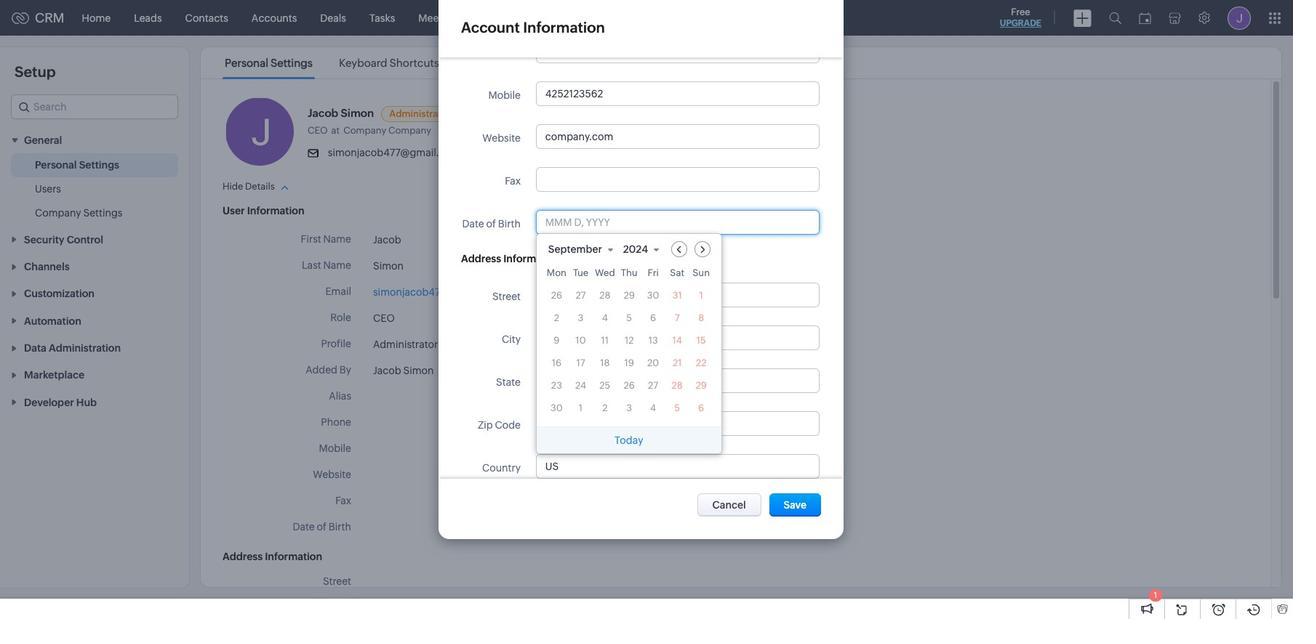 Task type: locate. For each thing, give the bounding box(es) containing it.
ceo
[[308, 125, 328, 136], [373, 313, 395, 325]]

simon up simonjacob477@gmail.com link
[[373, 260, 404, 272]]

4 row from the top
[[547, 331, 711, 351]]

list containing personal settings
[[212, 47, 452, 79]]

3 for 3 tue 'cell' at the bottom left of page
[[578, 313, 584, 324]]

6 down 30 fri cell
[[651, 313, 656, 324]]

12:54
[[518, 367, 540, 377]]

4 down 27 fri "cell"
[[651, 403, 656, 414]]

company down users
[[35, 208, 81, 219]]

30 down 23
[[551, 403, 563, 414]]

19
[[625, 358, 634, 369]]

0 horizontal spatial 27
[[466, 367, 475, 377]]

30 for 30 fri cell
[[647, 290, 660, 301]]

added by
[[306, 365, 351, 376]]

27 tue cell
[[576, 290, 586, 301]]

4 up 11 wed cell
[[602, 313, 608, 324]]

0 horizontal spatial address
[[223, 552, 263, 563]]

0 vertical spatial 29
[[624, 290, 635, 301]]

1 vertical spatial date
[[293, 522, 315, 533]]

grid containing mon
[[537, 265, 722, 427]]

18 wed cell
[[595, 354, 615, 373]]

search element
[[1101, 0, 1131, 36]]

28 wed cell
[[600, 290, 611, 301]]

1 vertical spatial fax
[[336, 496, 351, 507]]

personal down accounts link
[[225, 57, 269, 69]]

simon left mon,
[[404, 365, 434, 377]]

information
[[523, 19, 605, 36], [247, 205, 305, 217], [504, 253, 561, 265], [265, 552, 322, 563]]

ceo right the role
[[373, 313, 395, 325]]

12 thu cell
[[625, 335, 634, 346]]

22 sun cell
[[692, 354, 711, 373]]

2 horizontal spatial 27
[[648, 381, 659, 391]]

1 vertical spatial 28
[[672, 381, 683, 391]]

1 vertical spatial 26
[[624, 381, 635, 391]]

20 fri cell
[[644, 354, 663, 373]]

13 fri cell
[[649, 335, 658, 346]]

1 name from the top
[[323, 234, 351, 245]]

personal settings down "accounts"
[[225, 57, 313, 69]]

0 horizontal spatial birth
[[329, 522, 351, 533]]

0 horizontal spatial of
[[317, 522, 327, 533]]

1 horizontal spatial 29
[[696, 381, 707, 391]]

29 sun cell
[[692, 376, 711, 396]]

0 vertical spatial mobile
[[489, 89, 521, 101]]

company right at
[[344, 125, 387, 136]]

company settings
[[35, 208, 123, 219]]

row up 26 thu "cell"
[[547, 354, 711, 373]]

1 horizontal spatial 30
[[647, 290, 660, 301]]

0 horizontal spatial date of birth
[[293, 522, 351, 533]]

1 vertical spatial 27
[[466, 367, 475, 377]]

6 row from the top
[[547, 376, 711, 396]]

1 vertical spatial street
[[323, 576, 351, 588]]

29
[[624, 290, 635, 301], [696, 381, 707, 391]]

general button
[[0, 127, 189, 154]]

1 horizontal spatial 2
[[603, 403, 608, 414]]

1 horizontal spatial company
[[344, 125, 387, 136]]

1 vertical spatial jacob
[[373, 234, 401, 246]]

3 for 3 thu cell
[[627, 403, 632, 414]]

name
[[323, 234, 351, 245], [323, 260, 351, 271]]

birth
[[498, 218, 521, 230], [329, 522, 351, 533]]

27 down 20 at the bottom right of the page
[[648, 381, 659, 391]]

30 mon cell
[[551, 403, 563, 414]]

1 horizontal spatial 1
[[700, 290, 703, 301]]

wed
[[595, 268, 615, 279]]

1 vertical spatial of
[[317, 522, 327, 533]]

row down thursday "column header"
[[547, 286, 711, 306]]

date
[[462, 218, 484, 230], [293, 522, 315, 533]]

1 vertical spatial 5
[[675, 403, 680, 414]]

29 down thursday "column header"
[[624, 290, 635, 301]]

personal up users link
[[35, 160, 77, 171]]

1 row from the top
[[547, 268, 711, 283]]

6 sun cell
[[699, 403, 705, 414]]

row up the 19
[[547, 331, 711, 351]]

hide
[[223, 181, 243, 192]]

10
[[576, 335, 586, 346]]

2 for 2 mon "cell"
[[554, 313, 560, 324]]

0 vertical spatial 30
[[647, 290, 660, 301]]

mobile down account at the left top of the page
[[489, 89, 521, 101]]

administrator down simonjacob477@gmail.com link
[[373, 339, 438, 351]]

1 vertical spatial 1
[[579, 403, 583, 414]]

0 vertical spatial ceo
[[308, 125, 328, 136]]

3 down 27 tue cell
[[578, 313, 584, 324]]

29 for 29 sun cell
[[696, 381, 707, 391]]

0 vertical spatial simon
[[341, 107, 374, 119]]

1 horizontal spatial personal settings link
[[223, 57, 315, 69]]

5 row from the top
[[547, 354, 711, 373]]

mon tue wed thu
[[547, 268, 638, 279]]

company settings link
[[35, 206, 123, 221]]

0 horizontal spatial fax
[[336, 496, 351, 507]]

27 down the tuesday column header
[[576, 290, 586, 301]]

2 vertical spatial jacob
[[373, 365, 401, 377]]

0 horizontal spatial 26
[[551, 290, 563, 301]]

15 sun cell
[[692, 331, 711, 351]]

2 vertical spatial simon
[[404, 365, 434, 377]]

row up 3 thu cell
[[547, 376, 711, 396]]

0 horizontal spatial website
[[313, 469, 351, 481]]

0 vertical spatial 3
[[578, 313, 584, 324]]

1 horizontal spatial 5
[[675, 403, 680, 414]]

reports link
[[520, 0, 581, 35]]

administrator
[[390, 108, 451, 119], [373, 339, 438, 351]]

0 vertical spatial fax
[[505, 175, 521, 187]]

1 tue cell
[[579, 403, 583, 414]]

jacob right by
[[373, 365, 401, 377]]

0 horizontal spatial date
[[293, 522, 315, 533]]

1 vertical spatial 2
[[603, 403, 608, 414]]

5 down 29 thu cell
[[627, 313, 632, 324]]

1 vertical spatial administrator
[[373, 339, 438, 351]]

ceo left at
[[308, 125, 328, 136]]

ceo for ceo at company company
[[308, 125, 328, 136]]

jacob simon
[[308, 107, 374, 119], [373, 365, 434, 377]]

personal settings link inside list
[[223, 57, 315, 69]]

19 thu cell
[[620, 354, 639, 373]]

30
[[647, 290, 660, 301], [551, 403, 563, 414]]

1 vertical spatial phone
[[321, 417, 351, 429]]

0 horizontal spatial personal settings link
[[35, 158, 119, 173]]

20
[[648, 358, 659, 369]]

mobile down alias
[[319, 443, 351, 455]]

2 vertical spatial settings
[[83, 208, 123, 219]]

4 for 4 wed cell
[[602, 313, 608, 324]]

administrator up company company link in the left of the page
[[390, 108, 451, 119]]

1 horizontal spatial 4
[[651, 403, 656, 414]]

September field
[[548, 242, 621, 258]]

28 down the wednesday column header
[[600, 290, 611, 301]]

keyboard shortcuts link
[[337, 57, 442, 69]]

personal settings link down "accounts"
[[223, 57, 315, 69]]

general region
[[0, 154, 189, 226]]

None text field
[[537, 284, 819, 307], [537, 327, 819, 350], [537, 284, 819, 307], [537, 327, 819, 350]]

1 vertical spatial 29
[[696, 381, 707, 391]]

users
[[35, 184, 61, 195]]

1 horizontal spatial 26
[[624, 381, 635, 391]]

personal inside general 'region'
[[35, 160, 77, 171]]

0 horizontal spatial 29
[[624, 290, 635, 301]]

phone down alias
[[321, 417, 351, 429]]

0 vertical spatial 28
[[600, 290, 611, 301]]

8 sun cell
[[699, 313, 704, 324]]

2 row from the top
[[547, 286, 711, 306]]

0 vertical spatial personal settings link
[[223, 57, 315, 69]]

2 down 25 wed cell
[[603, 403, 608, 414]]

1 horizontal spatial address information
[[461, 253, 561, 265]]

name right last
[[323, 260, 351, 271]]

0 horizontal spatial 4
[[602, 313, 608, 324]]

29 down 22 sun cell
[[696, 381, 707, 391]]

user
[[223, 205, 245, 217]]

None text field
[[537, 82, 819, 106], [537, 125, 819, 148], [537, 168, 819, 191], [537, 370, 819, 393], [537, 413, 819, 436], [537, 456, 819, 479], [537, 82, 819, 106], [537, 125, 819, 148], [537, 168, 819, 191], [537, 370, 819, 393], [537, 413, 819, 436], [537, 456, 819, 479]]

row containing 16
[[547, 354, 711, 373]]

31 sat cell
[[673, 290, 682, 301]]

0 vertical spatial name
[[323, 234, 351, 245]]

2 down 26 mon cell
[[554, 313, 560, 324]]

28 inside 28 sat cell
[[672, 381, 683, 391]]

3 down 26 thu "cell"
[[627, 403, 632, 414]]

1 horizontal spatial personal settings
[[225, 57, 313, 69]]

save button
[[770, 494, 822, 517]]

0 vertical spatial 1
[[700, 290, 703, 301]]

save
[[784, 500, 807, 511]]

personal settings link inside general 'region'
[[35, 158, 119, 173]]

28
[[600, 290, 611, 301], [672, 381, 683, 391]]

simon for mon, 27 nov 2023 12:54 pm
[[404, 365, 434, 377]]

1 horizontal spatial ceo
[[373, 313, 395, 325]]

company down shortcuts
[[388, 125, 431, 136]]

0 vertical spatial address information
[[461, 253, 561, 265]]

2 name from the top
[[323, 260, 351, 271]]

1 horizontal spatial 6
[[699, 403, 705, 414]]

2 vertical spatial 27
[[648, 381, 659, 391]]

website
[[483, 132, 521, 144], [313, 469, 351, 481]]

personal settings down the general dropdown button
[[35, 160, 119, 171]]

6 down 29 sun cell
[[699, 403, 705, 414]]

campaigns
[[593, 12, 647, 24]]

alias
[[329, 391, 351, 402]]

5 thu cell
[[627, 313, 632, 324]]

1 horizontal spatial website
[[483, 132, 521, 144]]

0 horizontal spatial 2
[[554, 313, 560, 324]]

1 horizontal spatial street
[[493, 291, 521, 303]]

grid
[[537, 265, 722, 427]]

1 horizontal spatial fax
[[505, 175, 521, 187]]

2 wed cell
[[603, 403, 608, 414]]

1 horizontal spatial date
[[462, 218, 484, 230]]

4 fri cell
[[651, 403, 656, 414]]

simonjacob477@gmail.com link
[[373, 287, 506, 298]]

jacob up at
[[308, 107, 339, 119]]

4 for 4 fri cell
[[651, 403, 656, 414]]

today
[[615, 435, 644, 447]]

1 vertical spatial settings
[[79, 160, 119, 171]]

deals link
[[309, 0, 358, 35]]

0 horizontal spatial 5
[[627, 313, 632, 324]]

7 row from the top
[[547, 399, 711, 418]]

26 down monday column header at the left top of page
[[551, 290, 563, 301]]

29 inside cell
[[696, 381, 707, 391]]

1 vertical spatial mobile
[[319, 443, 351, 455]]

1 vertical spatial 30
[[551, 403, 563, 414]]

cancel
[[713, 500, 746, 511]]

1 horizontal spatial of
[[486, 218, 496, 230]]

calls link
[[474, 0, 520, 35]]

0 horizontal spatial personal
[[35, 160, 77, 171]]

26 mon cell
[[551, 290, 563, 301]]

personal settings link down the general dropdown button
[[35, 158, 119, 173]]

22
[[696, 358, 707, 369]]

row containing 2
[[547, 309, 711, 328]]

mon
[[547, 268, 567, 279]]

0 vertical spatial jacob simon
[[308, 107, 374, 119]]

name right first
[[323, 234, 351, 245]]

ceo at company company
[[308, 125, 431, 136]]

leads
[[134, 12, 162, 24]]

jacob for administrator
[[308, 107, 339, 119]]

27 fri cell
[[648, 381, 659, 391]]

27 for 27 fri "cell"
[[648, 381, 659, 391]]

tuesday column header
[[571, 268, 591, 283]]

27 left the nov on the left of page
[[466, 367, 475, 377]]

0 vertical spatial 27
[[576, 290, 586, 301]]

0 vertical spatial birth
[[498, 218, 521, 230]]

5 for the 5 sat cell
[[675, 403, 680, 414]]

row
[[547, 268, 711, 283], [547, 286, 711, 306], [547, 309, 711, 328], [547, 331, 711, 351], [547, 354, 711, 373], [547, 376, 711, 396], [547, 399, 711, 418]]

0 horizontal spatial ceo
[[308, 125, 328, 136]]

5 down 28 sat cell
[[675, 403, 680, 414]]

1 vertical spatial 3
[[627, 403, 632, 414]]

0 horizontal spatial 28
[[600, 290, 611, 301]]

0 vertical spatial 2
[[554, 313, 560, 324]]

campaigns link
[[581, 0, 658, 35]]

5
[[627, 313, 632, 324], [675, 403, 680, 414]]

free upgrade
[[1000, 7, 1042, 28]]

simon
[[341, 107, 374, 119], [373, 260, 404, 272], [404, 365, 434, 377]]

26 thu cell
[[624, 381, 635, 391]]

1 horizontal spatial 28
[[672, 381, 683, 391]]

13
[[649, 335, 658, 346]]

saturday column header
[[668, 268, 687, 283]]

1 vertical spatial 4
[[651, 403, 656, 414]]

personal settings
[[225, 57, 313, 69], [35, 160, 119, 171]]

1 horizontal spatial 3
[[627, 403, 632, 414]]

0 vertical spatial address
[[461, 253, 501, 265]]

jacob simon up at
[[308, 107, 374, 119]]

cancel button
[[697, 494, 762, 517]]

21 sat cell
[[668, 354, 687, 373]]

MMM D, YYYY text field
[[537, 211, 819, 234]]

phone
[[491, 47, 521, 58], [321, 417, 351, 429]]

settings inside company settings link
[[83, 208, 123, 219]]

simonjacob477@gmail.com
[[328, 147, 461, 159], [373, 287, 506, 298]]

row up 29 thu cell
[[547, 268, 711, 283]]

jacob simon left mon,
[[373, 365, 434, 377]]

0 horizontal spatial 3
[[578, 313, 584, 324]]

personal
[[225, 57, 269, 69], [35, 160, 77, 171]]

row down 26 thu "cell"
[[547, 399, 711, 418]]

6
[[651, 313, 656, 324], [699, 403, 705, 414]]

address
[[461, 253, 501, 265], [223, 552, 263, 563]]

0 horizontal spatial 6
[[651, 313, 656, 324]]

0 vertical spatial 26
[[551, 290, 563, 301]]

street
[[493, 291, 521, 303], [323, 576, 351, 588]]

26 up 3 thu cell
[[624, 381, 635, 391]]

0 vertical spatial of
[[486, 218, 496, 230]]

0 vertical spatial phone
[[491, 47, 521, 58]]

30 down "friday" column header
[[647, 290, 660, 301]]

row up 12 thu cell
[[547, 309, 711, 328]]

jacob simon for mon, 27 nov 2023 12:54 pm
[[373, 365, 434, 377]]

28 down 21 sat cell
[[672, 381, 683, 391]]

email
[[326, 286, 351, 298]]

2 horizontal spatial 1
[[1155, 592, 1158, 600]]

4 wed cell
[[602, 313, 608, 324]]

jacob right first name
[[373, 234, 401, 246]]

accounts
[[252, 12, 297, 24]]

search image
[[1110, 12, 1122, 24]]

1 horizontal spatial date of birth
[[462, 218, 521, 230]]

simon up 'ceo at company company'
[[341, 107, 374, 119]]

1 vertical spatial simonjacob477@gmail.com
[[373, 287, 506, 298]]

31
[[673, 290, 682, 301]]

6 for 6 sun cell at the bottom right of the page
[[699, 403, 705, 414]]

1 vertical spatial address information
[[223, 552, 322, 563]]

1 vertical spatial personal settings
[[35, 160, 119, 171]]

list
[[212, 47, 452, 79]]

simon for administrator
[[341, 107, 374, 119]]

0 vertical spatial jacob
[[308, 107, 339, 119]]

3 row from the top
[[547, 309, 711, 328]]

1 horizontal spatial birth
[[498, 218, 521, 230]]

row containing mon
[[547, 268, 711, 283]]

24 tue cell
[[575, 381, 587, 391]]

1 vertical spatial personal
[[35, 160, 77, 171]]

settings
[[271, 57, 313, 69], [79, 160, 119, 171], [83, 208, 123, 219]]

company
[[344, 125, 387, 136], [388, 125, 431, 136], [35, 208, 81, 219]]

phone down account at the left top of the page
[[491, 47, 521, 58]]

shortcuts
[[390, 57, 439, 69]]

user information
[[223, 205, 305, 217]]

1 vertical spatial ceo
[[373, 313, 395, 325]]



Task type: describe. For each thing, give the bounding box(es) containing it.
tasks link
[[358, 0, 407, 35]]

first
[[301, 234, 321, 245]]

thursday column header
[[620, 268, 639, 283]]

17
[[577, 358, 585, 369]]

fri
[[648, 268, 659, 279]]

1 vertical spatial address
[[223, 552, 263, 563]]

profile
[[321, 338, 351, 350]]

keyboard shortcuts
[[339, 57, 439, 69]]

hide details
[[223, 181, 275, 192]]

hide details link
[[223, 181, 289, 192]]

2 horizontal spatial company
[[388, 125, 431, 136]]

home link
[[70, 0, 122, 35]]

28 sat cell
[[668, 376, 687, 396]]

jacob for mon, 27 nov 2023 12:54 pm
[[373, 365, 401, 377]]

city
[[502, 334, 521, 346]]

sat
[[670, 268, 685, 279]]

pm
[[541, 367, 554, 377]]

29 for 29 thu cell
[[624, 290, 635, 301]]

general
[[24, 135, 62, 147]]

company company link
[[344, 125, 435, 136]]

row containing 30
[[547, 399, 711, 418]]

24
[[575, 381, 587, 391]]

personal settings link for keyboard shortcuts "link"
[[223, 57, 315, 69]]

monday column header
[[547, 268, 567, 283]]

meetings
[[419, 12, 463, 24]]

1 horizontal spatial mobile
[[489, 89, 521, 101]]

5 for 5 thu 'cell'
[[627, 313, 632, 324]]

23 mon cell
[[551, 381, 562, 391]]

27 for 27 tue cell
[[576, 290, 586, 301]]

16
[[552, 358, 562, 369]]

26 for 26 thu "cell"
[[624, 381, 635, 391]]

details
[[245, 181, 275, 192]]

first name
[[301, 234, 351, 245]]

september
[[549, 244, 602, 255]]

last
[[302, 260, 321, 271]]

5 sat cell
[[675, 403, 680, 414]]

12
[[625, 335, 634, 346]]

25 wed cell
[[600, 381, 611, 391]]

18
[[600, 358, 610, 369]]

0 vertical spatial date
[[462, 218, 484, 230]]

name for first name
[[323, 234, 351, 245]]

mon, 27 nov 2023 12:54 pm
[[443, 367, 554, 377]]

30 fri cell
[[647, 290, 660, 301]]

leads link
[[122, 0, 174, 35]]

keyboard
[[339, 57, 387, 69]]

2 mon cell
[[554, 313, 560, 324]]

1 horizontal spatial phone
[[491, 47, 521, 58]]

28 for 28 sat cell
[[672, 381, 683, 391]]

upgrade
[[1000, 18, 1042, 28]]

last name
[[302, 260, 351, 271]]

17 tue cell
[[577, 358, 585, 369]]

23
[[551, 381, 562, 391]]

0 vertical spatial personal settings
[[225, 57, 313, 69]]

1 vertical spatial date of birth
[[293, 522, 351, 533]]

today button
[[537, 427, 722, 454]]

9
[[554, 335, 560, 346]]

30 for 30 mon cell
[[551, 403, 563, 414]]

2024 field
[[623, 242, 667, 258]]

mon,
[[443, 367, 464, 377]]

29 thu cell
[[624, 290, 635, 301]]

zip
[[478, 420, 493, 431]]

0 horizontal spatial street
[[323, 576, 351, 588]]

0 vertical spatial website
[[483, 132, 521, 144]]

sun
[[693, 268, 710, 279]]

contacts link
[[174, 0, 240, 35]]

nov
[[477, 367, 493, 377]]

administrator for profile
[[373, 339, 438, 351]]

1 sun cell
[[700, 290, 703, 301]]

11
[[601, 335, 609, 346]]

1 horizontal spatial personal
[[225, 57, 269, 69]]

1 vertical spatial simon
[[373, 260, 404, 272]]

meetings link
[[407, 0, 474, 35]]

by
[[340, 365, 351, 376]]

0 horizontal spatial address information
[[223, 552, 322, 563]]

6 for 6 fri cell
[[651, 313, 656, 324]]

calls
[[486, 12, 509, 24]]

sunday column header
[[692, 268, 711, 283]]

crm link
[[12, 10, 64, 25]]

1 horizontal spatial address
[[461, 253, 501, 265]]

0 vertical spatial settings
[[271, 57, 313, 69]]

users link
[[35, 182, 61, 197]]

logo image
[[12, 12, 29, 24]]

2 vertical spatial 1
[[1155, 592, 1158, 600]]

crm
[[35, 10, 64, 25]]

14
[[673, 335, 682, 346]]

contacts
[[185, 12, 228, 24]]

10 tue cell
[[576, 335, 586, 346]]

friday column header
[[644, 268, 663, 283]]

7 sat cell
[[675, 313, 680, 324]]

account information
[[461, 19, 605, 36]]

code
[[495, 420, 521, 431]]

6 fri cell
[[651, 313, 656, 324]]

state
[[496, 377, 521, 389]]

today link
[[615, 435, 644, 447]]

name for last name
[[323, 260, 351, 271]]

wednesday column header
[[595, 268, 615, 283]]

setup
[[15, 63, 56, 80]]

deals
[[320, 12, 346, 24]]

home
[[82, 12, 111, 24]]

account
[[461, 19, 520, 36]]

tasks
[[370, 12, 395, 24]]

16 mon cell
[[552, 358, 562, 369]]

21
[[673, 358, 682, 369]]

profile image
[[1228, 6, 1252, 29]]

1 for 1 tue cell
[[579, 403, 583, 414]]

choose date dialog
[[536, 234, 722, 455]]

calendar image
[[1139, 12, 1152, 24]]

administrator for jacob simon
[[390, 108, 451, 119]]

2024
[[623, 244, 648, 255]]

zip code
[[478, 420, 521, 431]]

added
[[306, 365, 338, 376]]

1 for '1 sun' cell
[[700, 290, 703, 301]]

row containing 26
[[547, 286, 711, 306]]

company inside general 'region'
[[35, 208, 81, 219]]

1 vertical spatial birth
[[329, 522, 351, 533]]

26 for 26 mon cell
[[551, 290, 563, 301]]

9 mon cell
[[554, 335, 560, 346]]

country
[[482, 463, 521, 474]]

tue
[[573, 268, 589, 279]]

jacob simon for administrator
[[308, 107, 374, 119]]

28 for "28 wed" cell
[[600, 290, 611, 301]]

ceo for ceo
[[373, 313, 395, 325]]

role
[[330, 312, 351, 324]]

row containing 23
[[547, 376, 711, 396]]

grid inside choose date dialog
[[537, 265, 722, 427]]

11 wed cell
[[601, 335, 609, 346]]

14 sat cell
[[668, 331, 687, 351]]

reports
[[532, 12, 569, 24]]

15
[[697, 335, 706, 346]]

3 thu cell
[[627, 403, 632, 414]]

at
[[332, 125, 340, 136]]

7
[[675, 313, 680, 324]]

8
[[699, 313, 704, 324]]

25
[[600, 381, 611, 391]]

2 for the '2 wed' cell
[[603, 403, 608, 414]]

3 tue cell
[[578, 313, 584, 324]]

row containing 9
[[547, 331, 711, 351]]

thu
[[621, 268, 638, 279]]

personal settings link for users link
[[35, 158, 119, 173]]

profile element
[[1220, 0, 1260, 35]]

2023
[[495, 367, 516, 377]]

accounts link
[[240, 0, 309, 35]]

personal settings inside general 'region'
[[35, 160, 119, 171]]

free
[[1012, 7, 1031, 17]]

0 vertical spatial simonjacob477@gmail.com
[[328, 147, 461, 159]]



Task type: vqa. For each thing, say whether or not it's contained in the screenshot.
'Developer'
no



